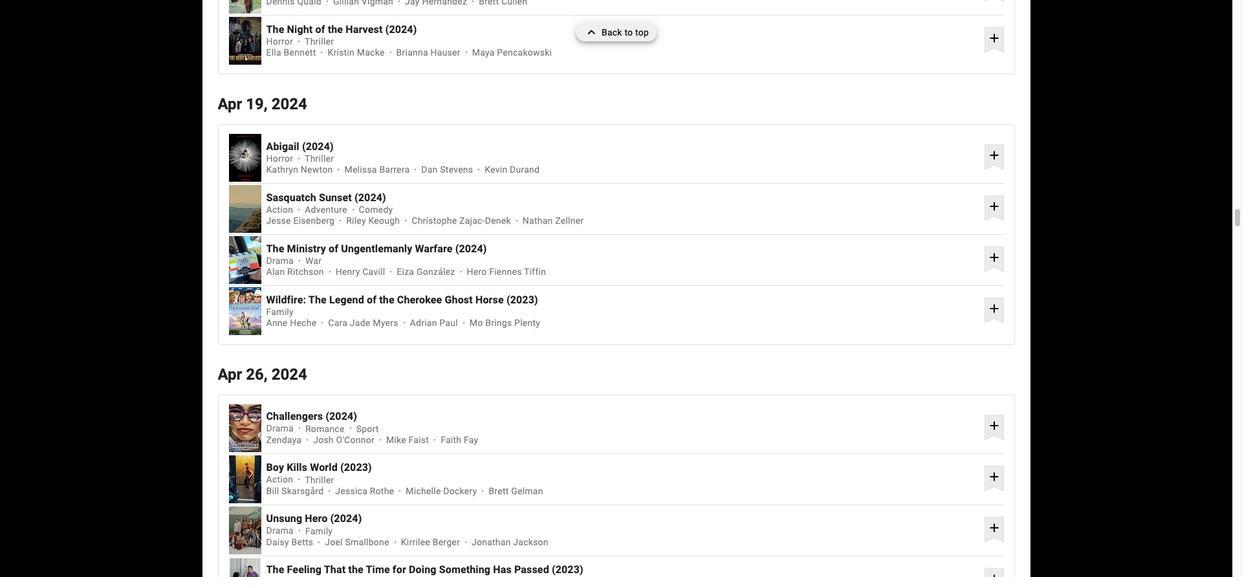 Task type: describe. For each thing, give the bounding box(es) containing it.
group for abigail (2024)
[[229, 134, 261, 182]]

alan ritchson
[[266, 267, 324, 277]]

adventure
[[305, 205, 347, 215]]

adrian paul
[[410, 318, 458, 328]]

10 group from the top
[[229, 558, 261, 577]]

boy
[[266, 462, 284, 474]]

(2023) inside "wildfire: the legend of the cherokee ghost horse (2023) family"
[[507, 294, 538, 306]]

4 add image from the top
[[987, 301, 1003, 316]]

boy kills world (2023) button
[[266, 462, 980, 474]]

scott cohen and joanna arnow in the feeling that the time for doing something has passed (2023) image
[[229, 558, 261, 577]]

2 horizontal spatial (2023)
[[552, 564, 584, 576]]

group for the ministry of ungentlemanly warfare (2024)
[[229, 236, 261, 284]]

jesse
[[266, 216, 291, 226]]

night
[[287, 23, 313, 35]]

for
[[393, 564, 407, 576]]

that
[[324, 564, 346, 576]]

sport
[[356, 424, 379, 434]]

brett
[[489, 486, 509, 497]]

bill skarsgård in boy kills world (2023) image
[[229, 456, 261, 503]]

sunset
[[319, 191, 352, 204]]

stevens
[[440, 165, 473, 175]]

kristin
[[328, 48, 355, 58]]

barrera
[[380, 165, 410, 175]]

6 add image from the top
[[987, 571, 1003, 577]]

ella bennett
[[266, 48, 316, 58]]

challengers (2024) button
[[266, 411, 980, 423]]

jonathan
[[472, 537, 511, 548]]

(2024) up brianna
[[386, 23, 417, 35]]

cara jade myers
[[328, 318, 399, 328]]

apr for apr 19, 2024
[[218, 95, 242, 113]]

the night of the harvest (2024)
[[266, 23, 417, 35]]

zellner
[[556, 216, 584, 226]]

action for 19,
[[266, 205, 293, 215]]

drama for 26,
[[266, 526, 294, 537]]

19,
[[246, 95, 268, 113]]

alisha weir in abigail (2024) image
[[229, 134, 261, 182]]

2 drama from the top
[[266, 424, 294, 434]]

heche
[[290, 318, 317, 328]]

back to top
[[602, 27, 649, 38]]

group for wildfire: the legend of the cherokee ghost horse (2023)
[[229, 287, 261, 335]]

gelman
[[512, 486, 544, 497]]

sasquatch sunset (2024)
[[266, 191, 386, 204]]

mo brings plenty
[[470, 318, 541, 328]]

the for time
[[349, 564, 364, 576]]

back to top button
[[576, 23, 657, 41]]

cara
[[328, 318, 348, 328]]

brianna hauser
[[397, 48, 461, 58]]

boy kills world (2023)
[[266, 462, 372, 474]]

bennett
[[284, 48, 316, 58]]

myers
[[373, 318, 399, 328]]

tiffin
[[524, 267, 546, 277]]

doing
[[409, 564, 437, 576]]

of for the
[[316, 23, 325, 35]]

abigail
[[266, 140, 300, 153]]

2 add image from the top
[[987, 418, 1003, 434]]

nathan zellner
[[523, 216, 584, 226]]

ungentlemanly
[[341, 243, 413, 255]]

wildfire:
[[266, 294, 306, 306]]

wildfire: the legend of the cherokee ghost horse (2023) family
[[266, 294, 538, 317]]

add image for ungentlemanly
[[987, 250, 1003, 265]]

henry
[[336, 267, 360, 277]]

add image for the night of the harvest (2024)
[[987, 30, 1003, 46]]

the inside "wildfire: the legend of the cherokee ghost horse (2023) family"
[[309, 294, 327, 306]]

feeling
[[287, 564, 322, 576]]

melissa
[[345, 165, 377, 175]]

denek
[[485, 216, 511, 226]]

thriller for (2024)
[[305, 153, 334, 164]]

anne heche
[[266, 318, 317, 328]]

hero fiennes tiffin
[[467, 267, 546, 277]]

0 horizontal spatial (2023)
[[341, 462, 372, 474]]

thriller for night
[[305, 36, 334, 47]]

of for ungentlemanly
[[329, 243, 339, 255]]

paul
[[440, 318, 458, 328]]

keough
[[369, 216, 400, 226]]

joel smallbone
[[325, 537, 390, 548]]

the for feeling
[[266, 564, 284, 576]]

thriller for kills
[[305, 475, 334, 485]]

pencakowski
[[497, 48, 552, 58]]

skarsgård
[[282, 486, 324, 497]]

apr 19, 2024
[[218, 95, 307, 113]]

jonathan jackson
[[472, 537, 549, 548]]

apr for apr 26, 2024
[[218, 366, 242, 384]]

michelle
[[406, 486, 441, 497]]

christophe
[[412, 216, 457, 226]]

group for sasquatch sunset (2024)
[[229, 185, 261, 233]]

kathryn newton
[[266, 165, 333, 175]]

(2024) down zajac- in the left top of the page
[[456, 243, 487, 255]]

angus k. caldwell, daisy betts, joel smallbone, kirrilee berger, tenz mccall, paul luke bonenfant, diesel la torraca, and jj pantano in unsung hero (2024) image
[[229, 507, 261, 555]]

dockery
[[444, 486, 477, 497]]

berger
[[433, 537, 460, 548]]

brings
[[486, 318, 512, 328]]

the ministry of ungentlemanly warfare (2024) image
[[229, 236, 261, 284]]

war
[[306, 256, 322, 266]]

maya pencakowski
[[472, 48, 552, 58]]

cherokee
[[397, 294, 442, 306]]

mike faist
[[386, 435, 429, 445]]

faist
[[409, 435, 429, 445]]

unsung
[[266, 513, 302, 525]]

drama for 19,
[[266, 256, 294, 266]]

michelle dockery
[[406, 486, 477, 497]]

the feeling that the time for doing something has passed (2023)
[[266, 564, 584, 576]]



Task type: vqa. For each thing, say whether or not it's contained in the screenshot.
topmost Apr
yes



Task type: locate. For each thing, give the bounding box(es) containing it.
1 horror from the top
[[266, 36, 293, 47]]

sasquatch sunset (2024) image
[[229, 185, 261, 233]]

action
[[266, 205, 293, 215], [266, 475, 293, 485]]

gonzález
[[417, 267, 455, 277]]

2 horror from the top
[[266, 153, 293, 164]]

2 2024 from the top
[[272, 366, 307, 384]]

eiza
[[397, 267, 414, 277]]

group left kathryn at the top
[[229, 134, 261, 182]]

horror up kathryn at the top
[[266, 153, 293, 164]]

0 vertical spatial the
[[328, 23, 343, 35]]

drama up alan
[[266, 256, 294, 266]]

the up ella
[[266, 23, 284, 35]]

the
[[266, 23, 284, 35], [266, 243, 284, 255], [309, 294, 327, 306], [266, 564, 284, 576]]

challengers
[[266, 411, 323, 423]]

1 horizontal spatial (2023)
[[507, 294, 538, 306]]

5 group from the top
[[229, 236, 261, 284]]

0 vertical spatial add image
[[987, 250, 1003, 265]]

2 horizontal spatial the
[[380, 294, 395, 306]]

of right night
[[316, 23, 325, 35]]

josh o'connor
[[313, 435, 375, 445]]

2024 for apr 19, 2024
[[272, 95, 307, 113]]

2 thriller from the top
[[305, 153, 334, 164]]

0 vertical spatial (2023)
[[507, 294, 538, 306]]

faith fay
[[441, 435, 479, 445]]

kristin macke
[[328, 48, 385, 58]]

smallbone
[[345, 537, 390, 548]]

add image for (2023)
[[987, 469, 1003, 485]]

add image for abigail (2024)
[[987, 148, 1003, 163]]

josh
[[313, 435, 334, 445]]

abigail (2024) button
[[266, 140, 980, 153]]

the up the myers
[[380, 294, 395, 306]]

0 horizontal spatial the
[[328, 23, 343, 35]]

0 horizontal spatial of
[[316, 23, 325, 35]]

jessica
[[336, 486, 368, 497]]

zajac-
[[460, 216, 485, 226]]

3 thriller from the top
[[305, 475, 334, 485]]

group for unsung hero (2024)
[[229, 507, 261, 555]]

1 add image from the top
[[987, 30, 1003, 46]]

legend
[[329, 294, 364, 306]]

1 vertical spatial (2023)
[[341, 462, 372, 474]]

the night of the harvest (2024) button
[[266, 23, 980, 35]]

comedy
[[359, 205, 393, 215]]

2 group from the top
[[229, 17, 261, 65]]

(2023) up 'jessica'
[[341, 462, 372, 474]]

jesse eisenberg
[[266, 216, 335, 226]]

3 group from the top
[[229, 134, 261, 182]]

0 vertical spatial of
[[316, 23, 325, 35]]

1 vertical spatial 2024
[[272, 366, 307, 384]]

0 vertical spatial horror
[[266, 36, 293, 47]]

eisenberg
[[294, 216, 335, 226]]

apr left 19,
[[218, 95, 242, 113]]

(2023) right passed
[[552, 564, 584, 576]]

2 vertical spatial (2023)
[[552, 564, 584, 576]]

2 vertical spatial drama
[[266, 526, 294, 537]]

hauser
[[431, 48, 461, 58]]

add image
[[987, 30, 1003, 46], [987, 148, 1003, 163], [987, 199, 1003, 214], [987, 301, 1003, 316], [987, 520, 1003, 536], [987, 571, 1003, 577]]

3 add image from the top
[[987, 199, 1003, 214]]

group
[[229, 0, 261, 14], [229, 17, 261, 65], [229, 134, 261, 182], [229, 185, 261, 233], [229, 236, 261, 284], [229, 287, 261, 335], [229, 404, 261, 452], [229, 456, 261, 503], [229, 507, 261, 555], [229, 558, 261, 577]]

kirrilee berger
[[401, 537, 460, 548]]

apr left 26, on the left of the page
[[218, 366, 242, 384]]

2 vertical spatial thriller
[[305, 475, 334, 485]]

1 thriller from the top
[[305, 36, 334, 47]]

kevin durand
[[485, 165, 540, 175]]

2 vertical spatial add image
[[987, 469, 1003, 485]]

1 vertical spatial family
[[306, 526, 333, 537]]

group left bill
[[229, 456, 261, 503]]

romance
[[306, 424, 345, 434]]

kathryn
[[266, 165, 299, 175]]

the inside "wildfire: the legend of the cherokee ghost horse (2023) family"
[[380, 294, 395, 306]]

of inside "wildfire: the legend of the cherokee ghost horse (2023) family"
[[367, 294, 377, 306]]

group for challengers (2024)
[[229, 404, 261, 452]]

unsung hero (2024)
[[266, 513, 362, 525]]

hero left fiennes
[[467, 267, 487, 277]]

2024 right 19,
[[272, 95, 307, 113]]

plenty
[[515, 318, 541, 328]]

the long game (2023) image
[[229, 0, 261, 14]]

horror up ella
[[266, 36, 293, 47]]

add image for sasquatch sunset (2024)
[[987, 199, 1003, 214]]

henry cavill
[[336, 267, 385, 277]]

horror for the
[[266, 36, 293, 47]]

anne
[[266, 318, 288, 328]]

thriller up the bennett
[[305, 36, 334, 47]]

0 vertical spatial action
[[266, 205, 293, 215]]

macke
[[357, 48, 385, 58]]

has
[[493, 564, 512, 576]]

the
[[328, 23, 343, 35], [380, 294, 395, 306], [349, 564, 364, 576]]

1 vertical spatial horror
[[266, 153, 293, 164]]

(2024)
[[386, 23, 417, 35], [302, 140, 334, 153], [355, 191, 386, 204], [456, 243, 487, 255], [326, 411, 357, 423], [331, 513, 362, 525]]

time
[[366, 564, 390, 576]]

fay
[[464, 435, 479, 445]]

riley
[[346, 216, 366, 226]]

2 vertical spatial of
[[367, 294, 377, 306]]

bill skarsgård
[[266, 486, 324, 497]]

group left daisy at the bottom left of page
[[229, 507, 261, 555]]

warfare
[[415, 243, 453, 255]]

family up anne on the left bottom of the page
[[266, 307, 294, 317]]

horror for abigail
[[266, 153, 293, 164]]

4 group from the top
[[229, 185, 261, 233]]

1 horizontal spatial the
[[349, 564, 364, 576]]

group left ella
[[229, 17, 261, 65]]

group down angus k. caldwell, daisy betts, joel smallbone, kirrilee berger, tenz mccall, paul luke bonenfant, diesel la torraca, and jj pantano in unsung hero (2024) image
[[229, 558, 261, 577]]

the up kristin
[[328, 23, 343, 35]]

2 action from the top
[[266, 475, 293, 485]]

family inside "wildfire: the legend of the cherokee ghost horse (2023) family"
[[266, 307, 294, 317]]

zendaya in challengers (2024) image
[[229, 404, 261, 452]]

group left alan
[[229, 236, 261, 284]]

challengers (2024)
[[266, 411, 357, 423]]

horror
[[266, 36, 293, 47], [266, 153, 293, 164]]

the up alan
[[266, 243, 284, 255]]

unsung hero (2024) button
[[266, 513, 980, 525]]

(2024) up romance at bottom left
[[326, 411, 357, 423]]

9 group from the top
[[229, 507, 261, 555]]

26,
[[246, 366, 268, 384]]

melissa barrera
[[345, 165, 410, 175]]

christophe zajac-denek
[[412, 216, 511, 226]]

0 vertical spatial family
[[266, 307, 294, 317]]

add image for unsung hero (2024)
[[987, 520, 1003, 536]]

(2024) up the joel smallbone
[[331, 513, 362, 525]]

8 group from the top
[[229, 456, 261, 503]]

the up heche
[[309, 294, 327, 306]]

the for night
[[266, 23, 284, 35]]

durand
[[510, 165, 540, 175]]

jackson
[[514, 537, 549, 548]]

5 add image from the top
[[987, 520, 1003, 536]]

jade
[[350, 318, 371, 328]]

0 horizontal spatial family
[[266, 307, 294, 317]]

2024 for apr 26, 2024
[[272, 366, 307, 384]]

kills
[[287, 462, 308, 474]]

group left anne on the left bottom of the page
[[229, 287, 261, 335]]

drama up daisy at the bottom left of page
[[266, 526, 294, 537]]

the ministry of ungentlemanly warfare (2024) button
[[266, 243, 980, 255]]

6 group from the top
[[229, 287, 261, 335]]

0 horizontal spatial hero
[[305, 513, 328, 525]]

faith
[[441, 435, 462, 445]]

0 vertical spatial hero
[[467, 267, 487, 277]]

ritchson
[[287, 267, 324, 277]]

1 2024 from the top
[[272, 95, 307, 113]]

bill
[[266, 486, 279, 497]]

kirrilee
[[401, 537, 431, 548]]

group for the night of the harvest (2024)
[[229, 17, 261, 65]]

ella
[[266, 48, 282, 58]]

1 vertical spatial action
[[266, 475, 293, 485]]

1 apr from the top
[[218, 95, 242, 113]]

group left jesse at left top
[[229, 185, 261, 233]]

something
[[439, 564, 491, 576]]

expand less image
[[584, 23, 602, 41]]

dan
[[422, 165, 438, 175]]

drama
[[266, 256, 294, 266], [266, 424, 294, 434], [266, 526, 294, 537]]

1 horizontal spatial hero
[[467, 267, 487, 277]]

the for ministry
[[266, 243, 284, 255]]

7 group from the top
[[229, 404, 261, 452]]

of right ministry
[[329, 243, 339, 255]]

thriller up newton
[[305, 153, 334, 164]]

add image
[[987, 250, 1003, 265], [987, 418, 1003, 434], [987, 469, 1003, 485]]

(2024) up newton
[[302, 140, 334, 153]]

1 add image from the top
[[987, 250, 1003, 265]]

2 apr from the top
[[218, 366, 242, 384]]

2 add image from the top
[[987, 148, 1003, 163]]

1 vertical spatial add image
[[987, 418, 1003, 434]]

adrian
[[410, 318, 437, 328]]

0 vertical spatial thriller
[[305, 36, 334, 47]]

hero up betts
[[305, 513, 328, 525]]

0 vertical spatial drama
[[266, 256, 294, 266]]

mike
[[386, 435, 406, 445]]

fiennes
[[490, 267, 522, 277]]

3 drama from the top
[[266, 526, 294, 537]]

group for boy kills world (2023)
[[229, 456, 261, 503]]

sasquatch sunset (2024) button
[[266, 191, 980, 204]]

(2023) up "plenty"
[[507, 294, 538, 306]]

2 horizontal spatial of
[[367, 294, 377, 306]]

the for harvest
[[328, 23, 343, 35]]

horse
[[476, 294, 504, 306]]

action up jesse at left top
[[266, 205, 293, 215]]

1 vertical spatial apr
[[218, 366, 242, 384]]

daisy betts
[[266, 537, 314, 548]]

3 add image from the top
[[987, 469, 1003, 485]]

1 vertical spatial of
[[329, 243, 339, 255]]

of up cara jade myers at left
[[367, 294, 377, 306]]

action for 26,
[[266, 475, 293, 485]]

1 drama from the top
[[266, 256, 294, 266]]

1 vertical spatial hero
[[305, 513, 328, 525]]

nathan
[[523, 216, 553, 226]]

1 vertical spatial drama
[[266, 424, 294, 434]]

the right that
[[349, 564, 364, 576]]

thriller down boy kills world (2023)
[[305, 475, 334, 485]]

family
[[266, 307, 294, 317], [306, 526, 333, 537]]

anne heche, adrian paul, eric parkinson, michael martin murphey, chevel shepherd, major dodge, mo brings plenty, cara jade myers, and major dodge jr. in wildfire: the legend of the cherokee ghost horse (2023) image
[[229, 287, 261, 335]]

family down unsung hero (2024)
[[306, 526, 333, 537]]

apr
[[218, 95, 242, 113], [218, 366, 242, 384]]

2024 right 26, on the left of the page
[[272, 366, 307, 384]]

the down daisy at the bottom left of page
[[266, 564, 284, 576]]

add to watchlist image
[[985, 0, 1004, 3]]

1 horizontal spatial family
[[306, 526, 333, 537]]

0 vertical spatial apr
[[218, 95, 242, 113]]

action down boy
[[266, 475, 293, 485]]

1 action from the top
[[266, 205, 293, 215]]

brett gelman
[[489, 486, 544, 497]]

kevin
[[485, 165, 508, 175]]

the night of the harvest (2024) image
[[229, 17, 261, 65]]

sasquatch
[[266, 191, 316, 204]]

2 vertical spatial the
[[349, 564, 364, 576]]

0 vertical spatial 2024
[[272, 95, 307, 113]]

group up the night of the harvest (2024) image
[[229, 0, 261, 14]]

group left zendaya
[[229, 404, 261, 452]]

passed
[[515, 564, 549, 576]]

(2023)
[[507, 294, 538, 306], [341, 462, 372, 474], [552, 564, 584, 576]]

1 vertical spatial the
[[380, 294, 395, 306]]

alan
[[266, 267, 285, 277]]

drama up zendaya
[[266, 424, 294, 434]]

the feeling that the time for doing something has passed (2023) button
[[266, 564, 980, 576]]

1 group from the top
[[229, 0, 261, 14]]

apr 26, 2024
[[218, 366, 307, 384]]

o'connor
[[336, 435, 375, 445]]

(2024) up comedy
[[355, 191, 386, 204]]

1 vertical spatial thriller
[[305, 153, 334, 164]]

1 horizontal spatial of
[[329, 243, 339, 255]]



